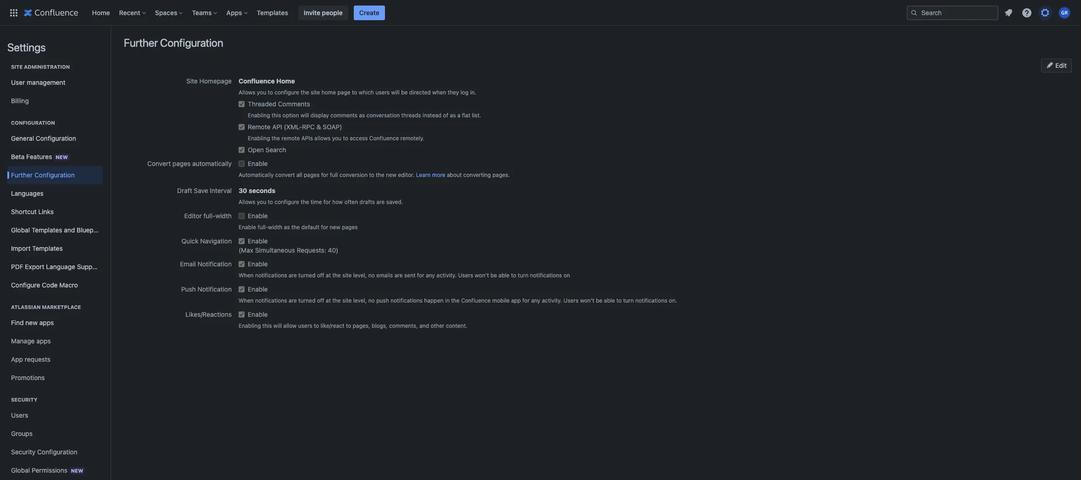 Task type: vqa. For each thing, say whether or not it's contained in the screenshot.
Why we chose that target
no



Task type: describe. For each thing, give the bounding box(es) containing it.
conversation
[[367, 112, 400, 119]]

the up like/react
[[332, 297, 341, 304]]

1 vertical spatial turn
[[623, 297, 634, 304]]

permissions
[[32, 466, 67, 474]]

threaded
[[248, 100, 276, 108]]

home inside confluence home allows you to configure the site home page to which users will be directed when they log in.
[[276, 77, 295, 85]]

allows for 30
[[239, 199, 255, 206]]

further configuration inside "link"
[[11, 171, 75, 179]]

for inside 30 seconds allows you to configure the time for how often drafts are saved.
[[324, 199, 331, 206]]

enable for convert pages automatically
[[248, 160, 268, 168]]

(max
[[239, 246, 253, 254]]

notification for push notification
[[198, 285, 232, 293]]

allows for confluence
[[239, 89, 255, 96]]

other
[[431, 323, 444, 329]]

0 horizontal spatial as
[[284, 224, 290, 231]]

enabling inside remote api (xml-rpc & soap) enabling the remote apis allows you to access confluence remotely.
[[248, 135, 270, 142]]

configure code macro link
[[7, 276, 103, 295]]

notifications left on. in the right bottom of the page
[[635, 297, 667, 304]]

teams
[[192, 8, 212, 16]]

you inside remote api (xml-rpc & soap) enabling the remote apis allows you to access confluence remotely.
[[332, 135, 341, 142]]

rpc
[[302, 123, 315, 131]]

directed
[[409, 89, 431, 96]]

small image
[[1046, 61, 1054, 69]]

users inside security group
[[11, 412, 28, 419]]

when
[[432, 89, 446, 96]]

1 horizontal spatial users
[[458, 272, 473, 279]]

requests:
[[297, 246, 326, 254]]

1 horizontal spatial further configuration
[[124, 36, 223, 49]]

no for email notification
[[368, 272, 375, 279]]

site for site administration
[[11, 64, 23, 70]]

blogs,
[[372, 323, 388, 329]]

edit link
[[1041, 59, 1072, 73]]

allow
[[283, 323, 297, 329]]

enable for editor full-width
[[248, 212, 268, 220]]

spaces button
[[152, 5, 186, 20]]

a
[[457, 112, 460, 119]]

how
[[332, 199, 343, 206]]

support
[[77, 263, 101, 271]]

billing link
[[7, 92, 103, 110]]

Search field
[[907, 5, 999, 20]]

when notifications are turned off at the site level, no emails are sent for any activity. users won't be able to turn notifications on
[[239, 272, 570, 279]]

beta features new
[[11, 153, 68, 160]]

groups link
[[7, 425, 103, 443]]

seconds
[[249, 187, 275, 195]]

home
[[322, 89, 336, 96]]

search
[[266, 146, 286, 154]]

new for features
[[56, 154, 68, 160]]

users link
[[7, 407, 103, 425]]

enabling this will allow users to like/react to pages, blogs, comments, and other content.
[[239, 323, 467, 329]]

code
[[42, 281, 58, 289]]

pages.
[[493, 172, 510, 179]]

when notifications are turned off at the site level, no push notifications happen in the confluence mobile app for any activity. users won't be able to turn notifications on.
[[239, 297, 677, 304]]

confluence inside remote api (xml-rpc & soap) enabling the remote apis allows you to access confluence remotely.
[[369, 135, 399, 142]]

remote
[[282, 135, 300, 142]]

apis
[[301, 135, 313, 142]]

new for permissions
[[71, 468, 83, 474]]

convert
[[147, 160, 171, 168]]

the left default
[[291, 224, 300, 231]]

general
[[11, 134, 34, 142]]

2 horizontal spatial be
[[596, 297, 602, 304]]

often
[[344, 199, 358, 206]]

marketplace
[[42, 304, 81, 310]]

configuration for 'further configuration' "link"
[[34, 171, 75, 179]]

recent
[[119, 8, 140, 16]]

navigation
[[200, 237, 232, 245]]

the inside remote api (xml-rpc & soap) enabling the remote apis allows you to access confluence remotely.
[[272, 135, 280, 142]]

languages
[[11, 190, 43, 197]]

2 horizontal spatial new
[[386, 172, 397, 179]]

off for push notification
[[317, 297, 324, 304]]

0 vertical spatial activity.
[[437, 272, 457, 279]]

edit
[[1054, 61, 1067, 69]]

to inside remote api (xml-rpc & soap) enabling the remote apis allows you to access confluence remotely.
[[343, 135, 348, 142]]

will inside confluence home allows you to configure the site home page to which users will be directed when they log in.
[[391, 89, 400, 96]]

interval
[[210, 187, 232, 195]]

the inside confluence home allows you to configure the site home page to which users will be directed when they log in.
[[301, 89, 309, 96]]

user
[[11, 78, 25, 86]]

global templates and blueprints link
[[7, 221, 107, 240]]

templates for import templates
[[32, 245, 63, 252]]

2 horizontal spatial as
[[450, 112, 456, 119]]

threaded comments enabling this option will display comments as conversation threads instead of as a flat list.
[[248, 100, 481, 119]]

for right sent
[[417, 272, 424, 279]]

1 vertical spatial users
[[298, 323, 312, 329]]

converting
[[463, 172, 491, 179]]

more
[[432, 172, 445, 179]]

at for push notification
[[326, 297, 331, 304]]

manage apps link
[[7, 332, 103, 351]]

automatically
[[239, 172, 274, 179]]

are left sent
[[395, 272, 403, 279]]

threads
[[401, 112, 421, 119]]

app
[[11, 356, 23, 363]]

spaces
[[155, 8, 177, 16]]

1 horizontal spatial as
[[359, 112, 365, 119]]

enable for quick navigation
[[248, 237, 268, 245]]

configure code macro
[[11, 281, 78, 289]]

at for email notification
[[326, 272, 331, 279]]

enable for likes/reactions
[[248, 311, 268, 318]]

groups
[[11, 430, 33, 438]]

search image
[[910, 9, 918, 16]]

be inside confluence home allows you to configure the site home page to which users will be directed when they log in.
[[401, 89, 408, 96]]

apps button
[[224, 5, 251, 20]]

1 vertical spatial be
[[491, 272, 497, 279]]

enable for email notification
[[248, 260, 268, 268]]

to inside 30 seconds allows you to configure the time for how often drafts are saved.
[[268, 199, 273, 206]]

of
[[443, 112, 448, 119]]

user management link
[[7, 73, 103, 92]]

emails
[[376, 272, 393, 279]]

banner containing home
[[0, 0, 1081, 26]]

settings icon image
[[1040, 7, 1051, 18]]

site administration group
[[7, 54, 103, 113]]

features
[[26, 153, 52, 160]]

saved.
[[386, 199, 403, 206]]

app
[[511, 297, 521, 304]]

templates link
[[254, 5, 291, 20]]

recent button
[[116, 5, 150, 20]]

import templates
[[11, 245, 63, 252]]

find new apps link
[[7, 314, 103, 332]]

security configuration link
[[7, 443, 103, 462]]

default
[[301, 224, 319, 231]]

0 horizontal spatial won't
[[475, 272, 489, 279]]

import templates link
[[7, 240, 103, 258]]

when for push notification
[[239, 297, 254, 304]]

(max simultaneous requests: 40)
[[239, 246, 338, 254]]

push
[[181, 285, 196, 293]]

automatically
[[192, 160, 232, 168]]

full- for editor
[[204, 212, 215, 220]]

1 horizontal spatial able
[[604, 297, 615, 304]]

for right default
[[321, 224, 328, 231]]

1 vertical spatial and
[[419, 323, 429, 329]]

export
[[25, 263, 44, 271]]

help icon image
[[1022, 7, 1033, 18]]

this inside threaded comments enabling this option will display comments as conversation threads instead of as a flat list.
[[272, 112, 281, 119]]

remote api (xml-rpc & soap) enabling the remote apis allows you to access confluence remotely.
[[248, 123, 424, 142]]

turned for email notification
[[298, 272, 316, 279]]

notification for email notification
[[198, 260, 232, 268]]

administration
[[24, 64, 70, 70]]

2 vertical spatial enabling
[[239, 323, 261, 329]]

macro
[[59, 281, 78, 289]]

push notification
[[181, 285, 232, 293]]

users inside confluence home allows you to configure the site home page to which users will be directed when they log in.
[[375, 89, 390, 96]]

turned for push notification
[[298, 297, 316, 304]]

invite people button
[[298, 5, 348, 20]]

0 horizontal spatial any
[[426, 272, 435, 279]]

configure for seconds
[[275, 199, 299, 206]]

user management
[[11, 78, 65, 86]]

site for push notification
[[342, 297, 352, 304]]

1 vertical spatial this
[[262, 323, 272, 329]]

level, for push notification
[[353, 297, 367, 304]]

2 vertical spatial will
[[273, 323, 282, 329]]

1 vertical spatial apps
[[36, 337, 51, 345]]

pages,
[[353, 323, 370, 329]]

general configuration link
[[7, 129, 103, 148]]

the down 40)
[[332, 272, 341, 279]]

notifications right the push at the left of the page
[[391, 297, 423, 304]]

2 horizontal spatial pages
[[342, 224, 358, 231]]

in.
[[470, 89, 476, 96]]

simultaneous
[[255, 246, 295, 254]]

language
[[46, 263, 75, 271]]



Task type: locate. For each thing, give the bounding box(es) containing it.
no left emails
[[368, 272, 375, 279]]

homepage
[[199, 77, 232, 85]]

global for global permissions new
[[11, 466, 30, 474]]

new left editor.
[[386, 172, 397, 179]]

None checkbox
[[239, 100, 245, 109], [239, 123, 245, 132], [239, 145, 245, 155], [239, 212, 245, 221], [239, 237, 245, 246], [239, 285, 245, 294], [239, 100, 245, 109], [239, 123, 245, 132], [239, 145, 245, 155], [239, 212, 245, 221], [239, 237, 245, 246], [239, 285, 245, 294]]

pdf export language support link
[[7, 258, 103, 276]]

and inside global templates and blueprints link
[[64, 226, 75, 234]]

allows inside confluence home allows you to configure the site home page to which users will be directed when they log in.
[[239, 89, 255, 96]]

1 vertical spatial new
[[71, 468, 83, 474]]

full
[[330, 172, 338, 179]]

will left directed
[[391, 89, 400, 96]]

are up allow
[[289, 297, 297, 304]]

0 vertical spatial templates
[[257, 8, 288, 16]]

1 vertical spatial pages
[[304, 172, 320, 179]]

any
[[426, 272, 435, 279], [531, 297, 540, 304]]

2 vertical spatial site
[[342, 297, 352, 304]]

0 vertical spatial be
[[401, 89, 408, 96]]

are right drafts
[[376, 199, 385, 206]]

home up comments
[[276, 77, 295, 85]]

invite people
[[304, 8, 343, 16]]

for left how
[[324, 199, 331, 206]]

1 notification from the top
[[198, 260, 232, 268]]

activity. right app
[[542, 297, 562, 304]]

you down seconds
[[257, 199, 266, 206]]

0 vertical spatial site
[[11, 64, 23, 70]]

1 vertical spatial width
[[268, 224, 282, 231]]

security for security
[[11, 397, 37, 403]]

create link
[[354, 5, 385, 20]]

will left allow
[[273, 323, 282, 329]]

this up api at top
[[272, 112, 281, 119]]

enabling up remote
[[248, 112, 270, 119]]

1 vertical spatial level,
[[353, 297, 367, 304]]

on.
[[669, 297, 677, 304]]

1 horizontal spatial activity.
[[542, 297, 562, 304]]

full- right editor
[[204, 212, 215, 220]]

0 vertical spatial users
[[458, 272, 473, 279]]

email notification
[[180, 260, 232, 268]]

activity. up in
[[437, 272, 457, 279]]

enable for push notification
[[248, 285, 268, 293]]

0 vertical spatial new
[[386, 172, 397, 179]]

1 vertical spatial site
[[342, 272, 352, 279]]

push
[[376, 297, 389, 304]]

2 vertical spatial be
[[596, 297, 602, 304]]

apps
[[39, 319, 54, 327], [36, 337, 51, 345]]

find new apps
[[11, 319, 54, 327]]

draft
[[177, 187, 192, 195]]

the left time
[[301, 199, 309, 206]]

apps down atlassian marketplace at the left of page
[[39, 319, 54, 327]]

1 vertical spatial full-
[[258, 224, 268, 231]]

1 no from the top
[[368, 272, 375, 279]]

notification icon image
[[1003, 7, 1014, 18]]

you inside 30 seconds allows you to configure the time for how often drafts are saved.
[[257, 199, 266, 206]]

pdf
[[11, 263, 23, 271]]

site for email notification
[[342, 272, 352, 279]]

able
[[499, 272, 510, 279], [604, 297, 615, 304]]

promotions
[[11, 374, 45, 382]]

apps
[[226, 8, 242, 16]]

likes/reactions
[[185, 311, 232, 318]]

1 vertical spatial home
[[276, 77, 295, 85]]

page
[[338, 89, 350, 96]]

off
[[317, 272, 324, 279], [317, 297, 324, 304]]

2 vertical spatial users
[[11, 412, 28, 419]]

configuration down teams
[[160, 36, 223, 49]]

global inside security group
[[11, 466, 30, 474]]

0 vertical spatial apps
[[39, 319, 54, 327]]

are down (max simultaneous requests: 40)
[[289, 272, 297, 279]]

people
[[322, 8, 343, 16]]

40)
[[328, 246, 338, 254]]

confluence left mobile
[[461, 297, 491, 304]]

comments,
[[389, 323, 418, 329]]

find
[[11, 319, 24, 327]]

off down requests:
[[317, 272, 324, 279]]

users down on
[[564, 297, 579, 304]]

configuration inside security group
[[37, 448, 77, 456]]

site left emails
[[342, 272, 352, 279]]

0 horizontal spatial users
[[11, 412, 28, 419]]

the inside 30 seconds allows you to configure the time for how often drafts are saved.
[[301, 199, 309, 206]]

full- for enable
[[258, 224, 268, 231]]

2 vertical spatial you
[[257, 199, 266, 206]]

turn left on. in the right bottom of the page
[[623, 297, 634, 304]]

site left home
[[311, 89, 320, 96]]

2 global from the top
[[11, 466, 30, 474]]

templates for global templates and blueprints
[[32, 226, 62, 234]]

atlassian marketplace group
[[7, 295, 103, 390]]

pages right convert
[[173, 160, 191, 168]]

as
[[359, 112, 365, 119], [450, 112, 456, 119], [284, 224, 290, 231]]

links
[[38, 208, 54, 216]]

like/react
[[321, 323, 344, 329]]

global inside configuration group
[[11, 226, 30, 234]]

configuration group
[[7, 110, 107, 297]]

2 at from the top
[[326, 297, 331, 304]]

0 vertical spatial off
[[317, 272, 324, 279]]

management
[[27, 78, 65, 86]]

0 vertical spatial further configuration
[[124, 36, 223, 49]]

level, left emails
[[353, 272, 367, 279]]

global permissions new
[[11, 466, 83, 474]]

users right allow
[[298, 323, 312, 329]]

for left 'full' at the top left of page
[[321, 172, 328, 179]]

0 horizontal spatial new
[[56, 154, 68, 160]]

0 vertical spatial users
[[375, 89, 390, 96]]

teams button
[[189, 5, 221, 20]]

1 horizontal spatial new
[[330, 224, 340, 231]]

when for email notification
[[239, 272, 254, 279]]

0 horizontal spatial and
[[64, 226, 75, 234]]

0 vertical spatial at
[[326, 272, 331, 279]]

convert pages automatically
[[147, 160, 232, 168]]

0 vertical spatial any
[[426, 272, 435, 279]]

0 vertical spatial this
[[272, 112, 281, 119]]

will inside threaded comments enabling this option will display comments as conversation threads instead of as a flat list.
[[301, 112, 309, 119]]

site administration
[[11, 64, 70, 70]]

1 vertical spatial will
[[301, 112, 309, 119]]

further configuration down spaces popup button
[[124, 36, 223, 49]]

2 turned from the top
[[298, 297, 316, 304]]

1 horizontal spatial any
[[531, 297, 540, 304]]

1 vertical spatial any
[[531, 297, 540, 304]]

notification
[[198, 260, 232, 268], [198, 285, 232, 293]]

configuration for general configuration link
[[36, 134, 76, 142]]

1 horizontal spatial full-
[[258, 224, 268, 231]]

global left permissions at the left of the page
[[11, 466, 30, 474]]

confluence image
[[24, 7, 78, 18], [24, 7, 78, 18]]

are inside 30 seconds allows you to configure the time for how often drafts are saved.
[[376, 199, 385, 206]]

for right app
[[522, 297, 530, 304]]

configuration inside "link"
[[34, 171, 75, 179]]

further
[[124, 36, 158, 49], [11, 171, 33, 179]]

the right in
[[451, 297, 460, 304]]

automatically convert all pages for full conversion to the new editor. learn more about converting pages.
[[239, 172, 510, 179]]

2 off from the top
[[317, 297, 324, 304]]

global element
[[6, 0, 905, 25]]

further right the collapse sidebar image
[[124, 36, 158, 49]]

site up "enabling this will allow users to like/react to pages, blogs, comments, and other content."
[[342, 297, 352, 304]]

site up user
[[11, 64, 23, 70]]

1 vertical spatial site
[[186, 77, 198, 85]]

notifications down simultaneous
[[255, 272, 287, 279]]

shortcut
[[11, 208, 37, 216]]

1 vertical spatial you
[[332, 135, 341, 142]]

1 horizontal spatial confluence
[[369, 135, 399, 142]]

languages link
[[7, 184, 103, 203]]

site homepage
[[186, 77, 232, 85]]

1 security from the top
[[11, 397, 37, 403]]

2 notification from the top
[[198, 285, 232, 293]]

security group
[[7, 387, 103, 480]]

0 vertical spatial full-
[[204, 212, 215, 220]]

1 vertical spatial confluence
[[369, 135, 399, 142]]

learn more link
[[416, 172, 445, 179]]

email
[[180, 260, 196, 268]]

1 vertical spatial no
[[368, 297, 375, 304]]

app requests
[[11, 356, 50, 363]]

api
[[272, 123, 282, 131]]

allows inside 30 seconds allows you to configure the time for how often drafts are saved.
[[239, 199, 255, 206]]

enabling down remote
[[248, 135, 270, 142]]

configuration up general
[[11, 120, 55, 126]]

templates up pdf export language support link on the left bottom of page
[[32, 245, 63, 252]]

requests
[[25, 356, 50, 363]]

activity.
[[437, 272, 457, 279], [542, 297, 562, 304]]

0 vertical spatial global
[[11, 226, 30, 234]]

no for push notification
[[368, 297, 375, 304]]

0 vertical spatial notification
[[198, 260, 232, 268]]

apps up requests
[[36, 337, 51, 345]]

1 level, from the top
[[353, 272, 367, 279]]

width up simultaneous
[[268, 224, 282, 231]]

1 horizontal spatial users
[[375, 89, 390, 96]]

promotions link
[[7, 369, 103, 387]]

notification down navigation
[[198, 260, 232, 268]]

home inside global element
[[92, 8, 110, 16]]

convert
[[275, 172, 295, 179]]

new inside global permissions new
[[71, 468, 83, 474]]

site for site homepage
[[186, 77, 198, 85]]

30 seconds allows you to configure the time for how often drafts are saved.
[[239, 187, 403, 206]]

allows down 30
[[239, 199, 255, 206]]

1 vertical spatial allows
[[239, 199, 255, 206]]

further configuration down beta features new
[[11, 171, 75, 179]]

0 vertical spatial will
[[391, 89, 400, 96]]

0 vertical spatial enabling
[[248, 112, 270, 119]]

pages down often
[[342, 224, 358, 231]]

0 vertical spatial turned
[[298, 272, 316, 279]]

further inside "link"
[[11, 171, 33, 179]]

security
[[11, 397, 37, 403], [11, 448, 35, 456]]

notifications up allow
[[255, 297, 287, 304]]

0 horizontal spatial width
[[215, 212, 232, 220]]

beta
[[11, 153, 25, 160]]

1 vertical spatial notification
[[198, 285, 232, 293]]

new right find
[[25, 319, 38, 327]]

this
[[272, 112, 281, 119], [262, 323, 272, 329]]

new up 40)
[[330, 224, 340, 231]]

and left other
[[419, 323, 429, 329]]

the left editor.
[[376, 172, 384, 179]]

in
[[445, 297, 450, 304]]

on
[[564, 272, 570, 279]]

0 horizontal spatial users
[[298, 323, 312, 329]]

None checkbox
[[239, 159, 245, 168], [239, 260, 245, 269], [239, 310, 245, 319], [239, 159, 245, 168], [239, 260, 245, 269], [239, 310, 245, 319]]

1 horizontal spatial new
[[71, 468, 83, 474]]

site inside confluence home allows you to configure the site home page to which users will be directed when they log in.
[[311, 89, 320, 96]]

and left blueprints
[[64, 226, 75, 234]]

2 no from the top
[[368, 297, 375, 304]]

configure for home
[[275, 89, 299, 96]]

security for security configuration
[[11, 448, 35, 456]]

sent
[[404, 272, 416, 279]]

global up import
[[11, 226, 30, 234]]

configuration up languages link
[[34, 171, 75, 179]]

1 horizontal spatial won't
[[580, 297, 594, 304]]

confluence up threaded
[[239, 77, 275, 85]]

2 horizontal spatial will
[[391, 89, 400, 96]]

0 horizontal spatial able
[[499, 272, 510, 279]]

off up like/react
[[317, 297, 324, 304]]

0 horizontal spatial new
[[25, 319, 38, 327]]

1 horizontal spatial further
[[124, 36, 158, 49]]

1 horizontal spatial will
[[301, 112, 309, 119]]

instead
[[423, 112, 442, 119]]

confluence down conversation
[[369, 135, 399, 142]]

time
[[311, 199, 322, 206]]

2 vertical spatial confluence
[[461, 297, 491, 304]]

new inside atlassian marketplace group
[[25, 319, 38, 327]]

configuration up beta features new
[[36, 134, 76, 142]]

off for email notification
[[317, 272, 324, 279]]

pdf export language support
[[11, 263, 101, 271]]

as right comments
[[359, 112, 365, 119]]

enabling left allow
[[239, 323, 261, 329]]

further down beta
[[11, 171, 33, 179]]

as left a
[[450, 112, 456, 119]]

0 vertical spatial pages
[[173, 160, 191, 168]]

width down interval
[[215, 212, 232, 220]]

1 when from the top
[[239, 272, 254, 279]]

the up search
[[272, 135, 280, 142]]

2 security from the top
[[11, 448, 35, 456]]

0 vertical spatial turn
[[518, 272, 528, 279]]

the up comments
[[301, 89, 309, 96]]

0 vertical spatial home
[[92, 8, 110, 16]]

2 level, from the top
[[353, 297, 367, 304]]

0 horizontal spatial will
[[273, 323, 282, 329]]

at down 40)
[[326, 272, 331, 279]]

1 global from the top
[[11, 226, 30, 234]]

templates inside global element
[[257, 8, 288, 16]]

1 vertical spatial activity.
[[542, 297, 562, 304]]

width for editor
[[215, 212, 232, 220]]

banner
[[0, 0, 1081, 26]]

display
[[311, 112, 329, 119]]

shortcut links link
[[7, 203, 103, 221]]

configure down "convert"
[[275, 199, 299, 206]]

0 horizontal spatial further
[[11, 171, 33, 179]]

global for global templates and blueprints
[[11, 226, 30, 234]]

users up when notifications are turned off at the site level, no push notifications happen in the confluence mobile app for any activity. users won't be able to turn notifications on.
[[458, 272, 473, 279]]

shortcut links
[[11, 208, 54, 216]]

confluence inside confluence home allows you to configure the site home page to which users will be directed when they log in.
[[239, 77, 275, 85]]

happen
[[424, 297, 444, 304]]

1 allows from the top
[[239, 89, 255, 96]]

0 vertical spatial and
[[64, 226, 75, 234]]

notification up 'likes/reactions'
[[198, 285, 232, 293]]

30
[[239, 187, 247, 195]]

appswitcher icon image
[[8, 7, 19, 18]]

2 allows from the top
[[239, 199, 255, 206]]

security down groups
[[11, 448, 35, 456]]

you for seconds
[[257, 199, 266, 206]]

drafts
[[360, 199, 375, 206]]

width for enable
[[268, 224, 282, 231]]

0 horizontal spatial be
[[401, 89, 408, 96]]

blueprints
[[77, 226, 107, 234]]

2 configure from the top
[[275, 199, 299, 206]]

site left homepage
[[186, 77, 198, 85]]

notifications left on
[[530, 272, 562, 279]]

turned
[[298, 272, 316, 279], [298, 297, 316, 304]]

allows up threaded
[[239, 89, 255, 96]]

new inside beta features new
[[56, 154, 68, 160]]

2 vertical spatial new
[[25, 319, 38, 327]]

templates down links
[[32, 226, 62, 234]]

site inside group
[[11, 64, 23, 70]]

1 vertical spatial global
[[11, 466, 30, 474]]

1 turned from the top
[[298, 272, 316, 279]]

be
[[401, 89, 408, 96], [491, 272, 497, 279], [596, 297, 602, 304]]

any right app
[[531, 297, 540, 304]]

configure up comments
[[275, 89, 299, 96]]

full-
[[204, 212, 215, 220], [258, 224, 268, 231]]

1 at from the top
[[326, 272, 331, 279]]

will up rpc
[[301, 112, 309, 119]]

you inside confluence home allows you to configure the site home page to which users will be directed when they log in.
[[257, 89, 266, 96]]

1 vertical spatial further
[[11, 171, 33, 179]]

new down general configuration link
[[56, 154, 68, 160]]

confluence home allows you to configure the site home page to which users will be directed when they log in.
[[239, 77, 476, 96]]

you down the soap) on the top of page
[[332, 135, 341, 142]]

0 horizontal spatial activity.
[[437, 272, 457, 279]]

security down promotions
[[11, 397, 37, 403]]

configuration down groups link
[[37, 448, 77, 456]]

0 vertical spatial when
[[239, 272, 254, 279]]

0 horizontal spatial turn
[[518, 272, 528, 279]]

settings
[[7, 41, 46, 54]]

you for home
[[257, 89, 266, 96]]

1 vertical spatial enabling
[[248, 135, 270, 142]]

1 horizontal spatial site
[[186, 77, 198, 85]]

0 vertical spatial configure
[[275, 89, 299, 96]]

the
[[301, 89, 309, 96], [272, 135, 280, 142], [376, 172, 384, 179], [301, 199, 309, 206], [291, 224, 300, 231], [332, 272, 341, 279], [332, 297, 341, 304], [451, 297, 460, 304]]

draft save interval element
[[239, 184, 275, 195]]

configure inside 30 seconds allows you to configure the time for how often drafts are saved.
[[275, 199, 299, 206]]

app requests link
[[7, 351, 103, 369]]

0 horizontal spatial full-
[[204, 212, 215, 220]]

2 horizontal spatial users
[[564, 297, 579, 304]]

0 vertical spatial site
[[311, 89, 320, 96]]

users up groups
[[11, 412, 28, 419]]

level, left the push at the left of the page
[[353, 297, 367, 304]]

enable
[[248, 160, 268, 168], [248, 212, 268, 220], [239, 224, 256, 231], [248, 237, 268, 245], [248, 260, 268, 268], [248, 285, 268, 293], [248, 311, 268, 318]]

enabling inside threaded comments enabling this option will display comments as conversation threads instead of as a flat list.
[[248, 112, 270, 119]]

0 vertical spatial won't
[[475, 272, 489, 279]]

collapse sidebar image
[[100, 30, 120, 49]]

users right which
[[375, 89, 390, 96]]

full- up simultaneous
[[258, 224, 268, 231]]

0 vertical spatial confluence
[[239, 77, 275, 85]]

1 vertical spatial new
[[330, 224, 340, 231]]

2 vertical spatial templates
[[32, 245, 63, 252]]

home
[[92, 8, 110, 16], [276, 77, 295, 85]]

you up threaded
[[257, 89, 266, 96]]

0 horizontal spatial pages
[[173, 160, 191, 168]]

at up like/react
[[326, 297, 331, 304]]

templates right apps popup button
[[257, 8, 288, 16]]

home up the collapse sidebar image
[[92, 8, 110, 16]]

1 vertical spatial users
[[564, 297, 579, 304]]

new right permissions at the left of the page
[[71, 468, 83, 474]]

1 off from the top
[[317, 272, 324, 279]]

and
[[64, 226, 75, 234], [419, 323, 429, 329]]

pages right all at the top left of the page
[[304, 172, 320, 179]]

0 horizontal spatial confluence
[[239, 77, 275, 85]]

remote
[[248, 123, 271, 131]]

1 vertical spatial security
[[11, 448, 35, 456]]

level, for email notification
[[353, 272, 367, 279]]

configuration for security configuration link at the bottom left
[[37, 448, 77, 456]]

this left allow
[[262, 323, 272, 329]]

no left the push at the left of the page
[[368, 297, 375, 304]]

2 when from the top
[[239, 297, 254, 304]]

0 horizontal spatial further configuration
[[11, 171, 75, 179]]

1 vertical spatial configure
[[275, 199, 299, 206]]

import
[[11, 245, 30, 252]]

1 configure from the top
[[275, 89, 299, 96]]

0 vertical spatial further
[[124, 36, 158, 49]]

(xml-
[[284, 123, 302, 131]]

configure inside confluence home allows you to configure the site home page to which users will be directed when they log in.
[[275, 89, 299, 96]]

for
[[321, 172, 328, 179], [324, 199, 331, 206], [321, 224, 328, 231], [417, 272, 424, 279], [522, 297, 530, 304]]



